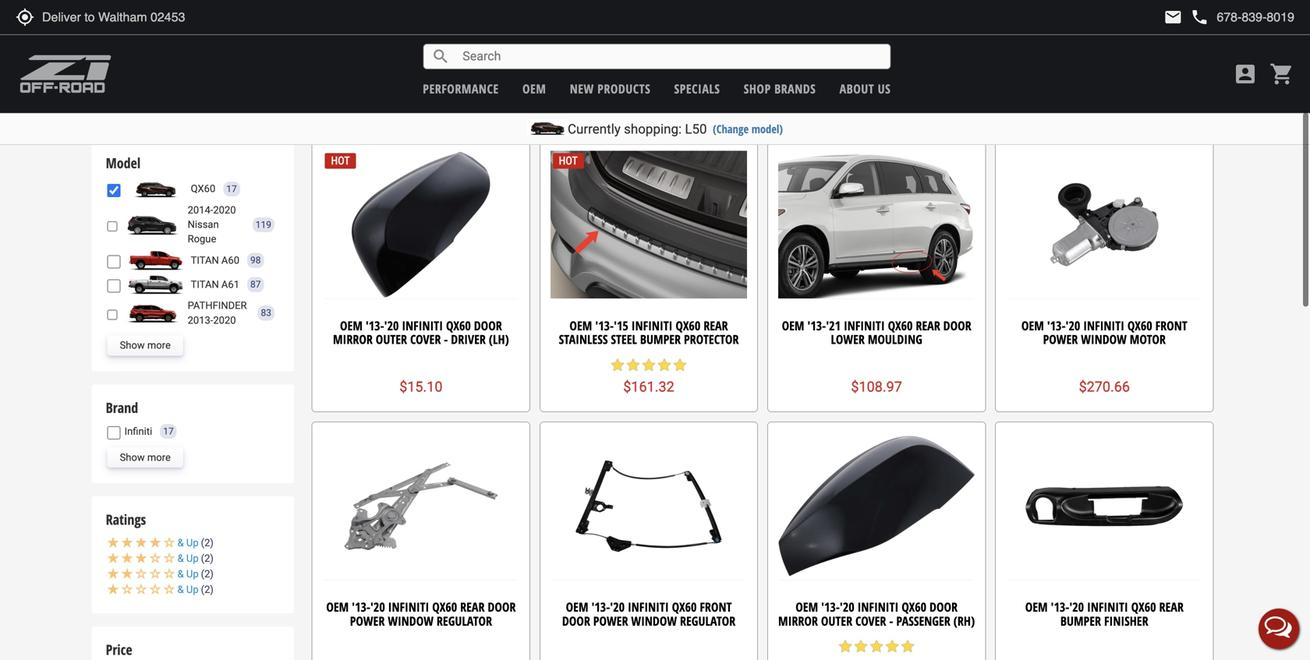 Task type: vqa. For each thing, say whether or not it's contained in the screenshot.
the rightmost The Dsc_0495.Jpg image
no



Task type: describe. For each thing, give the bounding box(es) containing it.
0 horizontal spatial 17
[[163, 426, 174, 437]]

a60
[[221, 255, 239, 266]]

(lh)
[[489, 331, 509, 348]]

$161.32
[[623, 379, 674, 395]]

qx60 for oem '13-'15 infiniti qx60 rear stainless steel bumper protector
[[676, 317, 700, 334]]

oem '13-'15 infiniti qx60 rear stainless steel bumper protector
[[559, 317, 739, 348]]

outer for oem '13-'20 infiniti qx60 door mirror outer cover - passenger (rh)
[[821, 613, 852, 630]]

moulding
[[868, 331, 922, 348]]

clear refinements button
[[92, 109, 215, 130]]

window inside oem '13-'20 infiniti qx60 front power window motor
[[1081, 331, 1127, 348]]

front for oem '13-'20 infiniti qx60 front power window motor
[[1155, 317, 1187, 334]]

oem for oem '13-'20 infiniti qx60 front power window motor
[[1021, 317, 1044, 334]]

brands
[[774, 80, 816, 97]]

'20 for oem '13-'20 infiniti qx60 rear bumper finisher
[[1069, 599, 1084, 616]]

oem for oem '13-'20 infiniti qx60 door mirror outer cover - driver (lh)
[[340, 317, 363, 334]]

shop
[[744, 80, 771, 97]]

87
[[250, 279, 261, 290]]

qx60 for oem '13-'20 infiniti qx60 front power window motor
[[1128, 317, 1152, 334]]

passenger
[[896, 613, 950, 630]]

titan for titan a61
[[191, 279, 219, 290]]

$270.66
[[1079, 379, 1130, 395]]

oem for oem '13-'20 infiniti qx60 rear bumper finisher
[[1025, 599, 1048, 616]]

stainless
[[559, 331, 608, 348]]

qx60 for oem '13-'20 infiniti qx60 front door power window regulator
[[672, 599, 697, 616]]

2020 inside '2014-2020 nissan rogue'
[[213, 204, 236, 216]]

ratings
[[106, 510, 146, 530]]

nissan titan a60 2004 2005 2006 2007 2008 2009 2010 2011 2012 2013 2014 2015 vk56de 5.6l s se sv sl le xe pro-4x offroad z1 off-road image
[[124, 251, 187, 271]]

my_location
[[16, 8, 34, 27]]

window for oem '13-'20 infiniti qx60 front door power window regulator
[[631, 613, 677, 630]]

1 & up 2 from the top
[[177, 537, 210, 549]]

lower
[[831, 331, 865, 348]]

protector
[[684, 331, 739, 348]]

show more button for model
[[107, 336, 183, 356]]

more for model
[[147, 340, 171, 351]]

'20 for oem '13-'20 infiniti qx60 door mirror outer cover - passenger (rh)
[[840, 599, 854, 616]]

nissan titan xd h61 2016 2017 2018 2019 2020 cummins diesel z1 off-road image
[[124, 275, 187, 295]]

1 2 from the top
[[204, 537, 210, 549]]

oem '13-'20 infiniti qx60 door mirror outer cover - passenger (rh)
[[778, 599, 975, 630]]

brand
[[106, 398, 138, 417]]

2 & up 2 from the top
[[177, 553, 210, 565]]

4 up from the top
[[186, 584, 199, 596]]

front for oem '13-'20 infiniti qx60 front door power window regulator
[[700, 599, 732, 616]]

3 up from the top
[[186, 569, 199, 580]]

show more for brand
[[120, 452, 171, 463]]

oem for oem '13-'20 infiniti qx60 door mirror outer cover - passenger (rh)
[[796, 599, 818, 616]]

oem '13-'20 infiniti qx60 front power window motor
[[1021, 317, 1187, 348]]

(change
[[713, 121, 749, 136]]

motor
[[1130, 331, 1166, 348]]

cover for passenger
[[856, 613, 886, 630]]

qx60 for oem '13-'21 infiniti qx60 rear door lower moulding
[[888, 317, 913, 334]]

'20 for oem '13-'20 infiniti qx60 door mirror outer cover - driver (lh)
[[384, 317, 399, 334]]

shop brands
[[744, 80, 816, 97]]

about us
[[840, 80, 891, 97]]

mail link
[[1164, 8, 1183, 27]]

new
[[570, 80, 594, 97]]

4 & up 2 from the top
[[177, 584, 210, 596]]

search
[[431, 47, 450, 66]]

(change model) link
[[713, 121, 783, 136]]

0 vertical spatial 17
[[226, 184, 237, 195]]

titan a60
[[191, 255, 239, 266]]

close
[[326, 112, 340, 127]]

$108.97
[[851, 379, 902, 395]]

performance link
[[423, 80, 499, 97]]

(rh)
[[954, 613, 975, 630]]

qx60 for oem '13-'20 infiniti qx60 rear bumper finisher
[[1131, 599, 1156, 616]]

oem for oem '13-'20 infiniti qx60 front door power window regulator
[[566, 599, 588, 616]]

us
[[878, 80, 891, 97]]

show for brand
[[120, 452, 145, 463]]

mail phone
[[1164, 8, 1209, 27]]

1 & from the top
[[177, 537, 184, 549]]

qx60 for oem '13-'20 infiniti qx60 rear door power window regulator
[[432, 599, 457, 616]]

rogue
[[188, 233, 216, 245]]

titan for titan a60
[[191, 255, 219, 266]]

Search search field
[[450, 45, 890, 69]]

98
[[250, 255, 261, 266]]

phone link
[[1190, 8, 1295, 27]]

119
[[256, 219, 271, 230]]

show more button for brand
[[107, 448, 183, 468]]

model)
[[752, 121, 783, 136]]

3 & up 2 from the top
[[177, 569, 210, 580]]

new products link
[[570, 80, 651, 97]]

4 & from the top
[[177, 584, 184, 596]]

power for oem '13-'20 infiniti qx60 front door power window regulator
[[593, 613, 628, 630]]

shopping_cart link
[[1266, 62, 1295, 87]]

nissan
[[188, 219, 219, 231]]

'13- for oem '13-'20 infiniti qx60 door mirror outer cover - driver (lh)
[[366, 317, 384, 334]]

l50 inside model: l50 close
[[306, 113, 322, 126]]

regulator for rear
[[437, 613, 492, 630]]

driver
[[451, 331, 486, 348]]

infiniti for oem '13-'20 infiniti qx60 rear bumper finisher
[[1087, 599, 1128, 616]]

oem for oem '13-'21 infiniti qx60 rear door lower moulding
[[782, 317, 804, 334]]

2 2 from the top
[[204, 553, 210, 565]]

2013-
[[188, 315, 213, 326]]

outer for oem '13-'20 infiniti qx60 door mirror outer cover - driver (lh)
[[376, 331, 407, 348]]

infiniti for oem '13-'20 infiniti qx60 door mirror outer cover - passenger (rh)
[[858, 599, 899, 616]]

door for oem '13-'20 infiniti qx60 front door power window regulator
[[562, 613, 590, 630]]

2014-2020 nissan rogue
[[188, 204, 236, 245]]

model: l50 close
[[274, 112, 340, 127]]

'20 for oem '13-'20 infiniti qx60 rear door power window regulator
[[370, 599, 385, 616]]

qx60 for oem '13-'20 infiniti qx60 door mirror outer cover - driver (lh)
[[446, 317, 471, 334]]

2020 inside pathfinder 2013-2020
[[213, 315, 236, 326]]

new products
[[570, 80, 651, 97]]

nissan pathfinder r52 2013 2014 2015 2016 2017 2018 2019 2020 vq35de vq35dd 3.5l s sl sv platinum z1 off-road image
[[121, 303, 184, 323]]



Task type: locate. For each thing, give the bounding box(es) containing it.
1 vertical spatial more
[[147, 452, 171, 463]]

infiniti inside 'oem '13-'21 infiniti qx60 rear door lower moulding'
[[844, 317, 885, 334]]

titan down rogue
[[191, 255, 219, 266]]

1 horizontal spatial l50
[[685, 121, 707, 137]]

'20
[[384, 317, 399, 334], [1066, 317, 1080, 334], [370, 599, 385, 616], [610, 599, 625, 616], [840, 599, 854, 616], [1069, 599, 1084, 616]]

infiniti for oem '13-'15 infiniti qx60 rear stainless steel bumper protector
[[631, 317, 673, 334]]

- inside oem '13-'20 infiniti qx60 door mirror outer cover - driver (lh)
[[444, 331, 448, 348]]

'13- for oem '13-'20 infiniti qx60 front door power window regulator
[[591, 599, 610, 616]]

& up 2
[[177, 537, 210, 549], [177, 553, 210, 565], [177, 569, 210, 580], [177, 584, 210, 596]]

qx60 inside oem '13-'20 infiniti qx60 front door power window regulator
[[672, 599, 697, 616]]

specials link
[[674, 80, 720, 97]]

'13- inside oem '13-'20 infiniti qx60 front door power window regulator
[[591, 599, 610, 616]]

performance
[[423, 80, 499, 97]]

infiniti for oem '13-'21 infiniti qx60 rear door lower moulding
[[844, 317, 885, 334]]

oem '13-'20 infiniti qx60 rear bumper finisher
[[1025, 599, 1184, 630]]

0 horizontal spatial window
[[388, 613, 434, 630]]

0 vertical spatial front
[[1155, 317, 1187, 334]]

'15
[[614, 317, 628, 334]]

outer inside oem '13-'20 infiniti qx60 door mirror outer cover - driver (lh)
[[376, 331, 407, 348]]

cover up star star star star star
[[856, 613, 886, 630]]

show more down nissan pathfinder r52 2013 2014 2015 2016 2017 2018 2019 2020 vq35de vq35dd 3.5l s sl sv platinum z1 off-road image in the left top of the page
[[120, 340, 171, 351]]

$15.10
[[399, 379, 443, 395]]

shop brands link
[[744, 80, 816, 97]]

1 2020 from the top
[[213, 204, 236, 216]]

1 horizontal spatial cover
[[856, 613, 886, 630]]

door for oem '13-'21 infiniti qx60 rear door lower moulding
[[943, 317, 971, 334]]

oem '13-'20 infiniti qx60 rear door power window regulator
[[326, 599, 516, 630]]

currently shopping: l50 (change model)
[[568, 121, 783, 137]]

account_box link
[[1229, 62, 1262, 87]]

&
[[177, 537, 184, 549], [177, 553, 184, 565], [177, 569, 184, 580], [177, 584, 184, 596]]

0 vertical spatial show more button
[[107, 336, 183, 356]]

1 up from the top
[[186, 537, 199, 549]]

1 horizontal spatial -
[[889, 613, 893, 630]]

0 vertical spatial mirror
[[333, 331, 373, 348]]

star star star star star
[[838, 639, 916, 655]]

2 show more button from the top
[[107, 448, 183, 468]]

0 horizontal spatial mirror
[[333, 331, 373, 348]]

1 vertical spatial titan
[[191, 279, 219, 290]]

3 & from the top
[[177, 569, 184, 580]]

pathfinder 2013-2020
[[188, 300, 247, 326]]

regulator for front
[[680, 613, 735, 630]]

infiniti inside oem '13-'20 infiniti qx60 rear bumper finisher
[[1087, 599, 1128, 616]]

titan up pathfinder
[[191, 279, 219, 290]]

titan a61
[[191, 279, 239, 290]]

2 horizontal spatial power
[[1043, 331, 1078, 348]]

1 horizontal spatial regulator
[[680, 613, 735, 630]]

oem
[[522, 80, 546, 97], [340, 317, 363, 334], [570, 317, 592, 334], [782, 317, 804, 334], [1021, 317, 1044, 334], [326, 599, 349, 616], [566, 599, 588, 616], [796, 599, 818, 616], [1025, 599, 1048, 616]]

0 vertical spatial titan
[[191, 255, 219, 266]]

2020
[[213, 204, 236, 216], [213, 315, 236, 326]]

nissan rogue t32 2014 2015 2016 2017 2018 2019 2020 qr25de 2.5l s sl sv z1 off-road image
[[121, 215, 184, 235]]

qx60 inside 'oem '13-'21 infiniti qx60 rear door lower moulding'
[[888, 317, 913, 334]]

regulator
[[437, 613, 492, 630], [680, 613, 735, 630]]

show
[[120, 340, 145, 351], [120, 452, 145, 463]]

shopping_cart
[[1270, 62, 1295, 87]]

door inside the oem '13-'20 infiniti qx60 rear door power window regulator
[[488, 599, 516, 616]]

oem inside 'oem '13-'21 infiniti qx60 rear door lower moulding'
[[782, 317, 804, 334]]

1 horizontal spatial bumper
[[1060, 613, 1101, 630]]

17
[[226, 184, 237, 195], [163, 426, 174, 437]]

1 vertical spatial 17
[[163, 426, 174, 437]]

'20 inside the oem '13-'20 infiniti qx60 rear door power window regulator
[[370, 599, 385, 616]]

infiniti for oem '13-'20 infiniti qx60 front door power window regulator
[[628, 599, 669, 616]]

2 more from the top
[[147, 452, 171, 463]]

mail
[[1164, 8, 1183, 27]]

- left driver on the bottom of page
[[444, 331, 448, 348]]

power
[[1043, 331, 1078, 348], [350, 613, 385, 630], [593, 613, 628, 630]]

bumper right steel
[[640, 331, 681, 348]]

1 vertical spatial show more
[[120, 452, 171, 463]]

1 vertical spatial mirror
[[778, 613, 818, 630]]

power inside oem '13-'20 infiniti qx60 front power window motor
[[1043, 331, 1078, 348]]

- inside oem '13-'20 infiniti qx60 door mirror outer cover - passenger (rh)
[[889, 613, 893, 630]]

outer up star star star star star
[[821, 613, 852, 630]]

qx60 inside the oem '13-'20 infiniti qx60 rear door power window regulator
[[432, 599, 457, 616]]

1 vertical spatial outer
[[821, 613, 852, 630]]

qx60 inside oem '13-'15 infiniti qx60 rear stainless steel bumper protector
[[676, 317, 700, 334]]

oem inside oem '13-'20 infiniti qx60 door mirror outer cover - passenger (rh)
[[796, 599, 818, 616]]

show more for model
[[120, 340, 171, 351]]

- for passenger
[[889, 613, 893, 630]]

cover for driver
[[410, 331, 441, 348]]

power for oem '13-'20 infiniti qx60 rear door power window regulator
[[350, 613, 385, 630]]

outer inside oem '13-'20 infiniti qx60 door mirror outer cover - passenger (rh)
[[821, 613, 852, 630]]

rear inside oem '13-'20 infiniti qx60 rear bumper finisher
[[1159, 599, 1184, 616]]

account_box
[[1233, 62, 1258, 87]]

infiniti inside oem '13-'20 infiniti qx60 door mirror outer cover - passenger (rh)
[[858, 599, 899, 616]]

0 vertical spatial cover
[[410, 331, 441, 348]]

oem inside oem '13-'15 infiniti qx60 rear stainless steel bumper protector
[[570, 317, 592, 334]]

door for oem '13-'20 infiniti qx60 rear door power window regulator
[[488, 599, 516, 616]]

None checkbox
[[107, 256, 121, 269], [107, 280, 121, 293], [107, 256, 121, 269], [107, 280, 121, 293]]

2 horizontal spatial window
[[1081, 331, 1127, 348]]

show more
[[120, 340, 171, 351], [120, 452, 171, 463]]

oem for oem '13-'20 infiniti qx60 rear door power window regulator
[[326, 599, 349, 616]]

model:
[[274, 113, 303, 126]]

1 horizontal spatial front
[[1155, 317, 1187, 334]]

'20 for oem '13-'20 infiniti qx60 front power window motor
[[1066, 317, 1080, 334]]

oem '13-'20 infiniti qx60 front door power window regulator
[[562, 599, 735, 630]]

l50 left the (change
[[685, 121, 707, 137]]

qx60 inside oem '13-'20 infiniti qx60 front power window motor
[[1128, 317, 1152, 334]]

infiniti for oem '13-'20 infiniti qx60 rear door power window regulator
[[388, 599, 429, 616]]

1 regulator from the left
[[437, 613, 492, 630]]

0 horizontal spatial power
[[350, 613, 385, 630]]

qx60 inside oem '13-'20 infiniti qx60 door mirror outer cover - passenger (rh)
[[902, 599, 926, 616]]

currently
[[568, 121, 621, 137]]

model
[[106, 154, 140, 173]]

2014-
[[188, 204, 213, 216]]

2 regulator from the left
[[680, 613, 735, 630]]

steel
[[611, 331, 637, 348]]

show for model
[[120, 340, 145, 351]]

oem '13-'21 infiniti qx60 rear door lower moulding
[[782, 317, 971, 348]]

83
[[261, 308, 271, 319]]

rear for window
[[460, 599, 485, 616]]

mirror for oem '13-'20 infiniti qx60 door mirror outer cover - passenger (rh)
[[778, 613, 818, 630]]

'20 inside oem '13-'20 infiniti qx60 door mirror outer cover - driver (lh)
[[384, 317, 399, 334]]

1 show from the top
[[120, 340, 145, 351]]

bumper inside oem '13-'15 infiniti qx60 rear stainless steel bumper protector
[[640, 331, 681, 348]]

'13- inside oem '13-'20 infiniti qx60 rear bumper finisher
[[1051, 599, 1069, 616]]

z1 motorsports logo image
[[19, 55, 112, 94]]

oem inside oem '13-'20 infiniti qx60 front door power window regulator
[[566, 599, 588, 616]]

0 horizontal spatial front
[[700, 599, 732, 616]]

qx60 inside oem '13-'20 infiniti qx60 door mirror outer cover - driver (lh)
[[446, 317, 471, 334]]

1 vertical spatial bumper
[[1060, 613, 1101, 630]]

mirror inside oem '13-'20 infiniti qx60 door mirror outer cover - driver (lh)
[[333, 331, 373, 348]]

phone
[[1190, 8, 1209, 27]]

2 titan from the top
[[191, 279, 219, 290]]

infiniti inside the oem '13-'20 infiniti qx60 rear door power window regulator
[[388, 599, 429, 616]]

clear
[[104, 112, 133, 127]]

1 vertical spatial front
[[700, 599, 732, 616]]

qx60 for oem '13-'20 infiniti qx60 door mirror outer cover - passenger (rh)
[[902, 599, 926, 616]]

0 horizontal spatial bumper
[[640, 331, 681, 348]]

show more button down brand
[[107, 448, 183, 468]]

1 vertical spatial cover
[[856, 613, 886, 630]]

2 show from the top
[[120, 452, 145, 463]]

window
[[1081, 331, 1127, 348], [388, 613, 434, 630], [631, 613, 677, 630]]

rear
[[704, 317, 728, 334], [916, 317, 940, 334], [460, 599, 485, 616], [1159, 599, 1184, 616]]

clear refinements
[[104, 112, 202, 127]]

regulator inside oem '13-'20 infiniti qx60 front door power window regulator
[[680, 613, 735, 630]]

infiniti qx60 l50 2013 2014 2015 2016 2017 2018 2019 2020 vq35de vq35dd 3.5l z1 off-road image
[[124, 179, 187, 199]]

infiniti for oem '13-'20 infiniti qx60 door mirror outer cover - driver (lh)
[[402, 317, 443, 334]]

about us link
[[840, 80, 891, 97]]

0 vertical spatial more
[[147, 340, 171, 351]]

mirror for oem '13-'20 infiniti qx60 door mirror outer cover - driver (lh)
[[333, 331, 373, 348]]

- for driver
[[444, 331, 448, 348]]

oem link
[[522, 80, 546, 97]]

0 vertical spatial show more
[[120, 340, 171, 351]]

rear for bumper
[[704, 317, 728, 334]]

0 horizontal spatial -
[[444, 331, 448, 348]]

'13- for oem '13-'21 infiniti qx60 rear door lower moulding
[[807, 317, 826, 334]]

1 horizontal spatial mirror
[[778, 613, 818, 630]]

infiniti
[[402, 317, 443, 334], [631, 317, 673, 334], [844, 317, 885, 334], [1083, 317, 1124, 334], [124, 426, 152, 437], [388, 599, 429, 616], [628, 599, 669, 616], [858, 599, 899, 616], [1087, 599, 1128, 616]]

outer up $15.10
[[376, 331, 407, 348]]

refinements
[[136, 112, 202, 127]]

infiniti inside oem '13-'20 infiniti qx60 front door power window regulator
[[628, 599, 669, 616]]

'13- inside oem '13-'15 infiniti qx60 rear stainless steel bumper protector
[[595, 317, 614, 334]]

None checkbox
[[107, 184, 121, 197], [107, 220, 117, 233], [107, 308, 117, 322], [107, 427, 121, 440], [107, 184, 121, 197], [107, 220, 117, 233], [107, 308, 117, 322], [107, 427, 121, 440]]

door inside oem '13-'20 infiniti qx60 door mirror outer cover - driver (lh)
[[474, 317, 502, 334]]

front inside oem '13-'20 infiniti qx60 front door power window regulator
[[700, 599, 732, 616]]

show more button down nissan pathfinder r52 2013 2014 2015 2016 2017 2018 2019 2020 vq35de vq35dd 3.5l s sl sv platinum z1 off-road image in the left top of the page
[[107, 336, 183, 356]]

a61
[[221, 279, 239, 290]]

window inside oem '13-'20 infiniti qx60 front door power window regulator
[[631, 613, 677, 630]]

0 horizontal spatial l50
[[306, 113, 322, 126]]

oem inside oem '13-'20 infiniti qx60 rear bumper finisher
[[1025, 599, 1048, 616]]

0 vertical spatial outer
[[376, 331, 407, 348]]

door inside 'oem '13-'21 infiniti qx60 rear door lower moulding'
[[943, 317, 971, 334]]

bumper
[[640, 331, 681, 348], [1060, 613, 1101, 630]]

'13- inside oem '13-'20 infiniti qx60 front power window motor
[[1047, 317, 1066, 334]]

oem for oem '13-'15 infiniti qx60 rear stainless steel bumper protector
[[570, 317, 592, 334]]

0 horizontal spatial outer
[[376, 331, 407, 348]]

4 2 from the top
[[204, 584, 210, 596]]

power inside the oem '13-'20 infiniti qx60 rear door power window regulator
[[350, 613, 385, 630]]

2020 down pathfinder
[[213, 315, 236, 326]]

front
[[1155, 317, 1187, 334], [700, 599, 732, 616]]

'13- for oem '13-'20 infiniti qx60 front power window motor
[[1047, 317, 1066, 334]]

shopping:
[[624, 121, 682, 137]]

mirror inside oem '13-'20 infiniti qx60 door mirror outer cover - passenger (rh)
[[778, 613, 818, 630]]

finisher
[[1104, 613, 1148, 630]]

'13- inside 'oem '13-'21 infiniti qx60 rear door lower moulding'
[[807, 317, 826, 334]]

'20 inside oem '13-'20 infiniti qx60 front door power window regulator
[[610, 599, 625, 616]]

rear inside 'oem '13-'21 infiniti qx60 rear door lower moulding'
[[916, 317, 940, 334]]

cover left driver on the bottom of page
[[410, 331, 441, 348]]

door inside oem '13-'20 infiniti qx60 door mirror outer cover - passenger (rh)
[[930, 599, 958, 616]]

bumper left finisher
[[1060, 613, 1101, 630]]

pathfinder
[[188, 300, 247, 312]]

0 vertical spatial bumper
[[640, 331, 681, 348]]

window for oem '13-'20 infiniti qx60 rear door power window regulator
[[388, 613, 434, 630]]

1 titan from the top
[[191, 255, 219, 266]]

0 horizontal spatial regulator
[[437, 613, 492, 630]]

1 horizontal spatial power
[[593, 613, 628, 630]]

more
[[147, 340, 171, 351], [147, 452, 171, 463]]

regulator inside the oem '13-'20 infiniti qx60 rear door power window regulator
[[437, 613, 492, 630]]

'20 for oem '13-'20 infiniti qx60 front door power window regulator
[[610, 599, 625, 616]]

- up star star star star star
[[889, 613, 893, 630]]

1 horizontal spatial outer
[[821, 613, 852, 630]]

'13- for oem '13-'20 infiniti qx60 rear bumper finisher
[[1051, 599, 1069, 616]]

1 show more from the top
[[120, 340, 171, 351]]

oem inside the oem '13-'20 infiniti qx60 rear door power window regulator
[[326, 599, 349, 616]]

oem for the oem link
[[522, 80, 546, 97]]

1 horizontal spatial window
[[631, 613, 677, 630]]

oem '13-'20 infiniti qx60 door mirror outer cover - driver (lh)
[[333, 317, 509, 348]]

2 show more from the top
[[120, 452, 171, 463]]

show down nissan pathfinder r52 2013 2014 2015 2016 2017 2018 2019 2020 vq35de vq35dd 3.5l s sl sv platinum z1 off-road image in the left top of the page
[[120, 340, 145, 351]]

products
[[597, 80, 651, 97]]

infiniti inside oem '13-'15 infiniti qx60 rear stainless steel bumper protector
[[631, 317, 673, 334]]

up
[[186, 537, 199, 549], [186, 553, 199, 565], [186, 569, 199, 580], [186, 584, 199, 596]]

infiniti inside oem '13-'20 infiniti qx60 front power window motor
[[1083, 317, 1124, 334]]

0 vertical spatial 2020
[[213, 204, 236, 216]]

2
[[204, 537, 210, 549], [204, 553, 210, 565], [204, 569, 210, 580], [204, 584, 210, 596]]

price
[[106, 640, 132, 660]]

rear for moulding
[[916, 317, 940, 334]]

oem inside oem '13-'20 infiniti qx60 door mirror outer cover - driver (lh)
[[340, 317, 363, 334]]

'13- for oem '13-'15 infiniti qx60 rear stainless steel bumper protector
[[595, 317, 614, 334]]

'21
[[826, 317, 841, 334]]

2 & from the top
[[177, 553, 184, 565]]

specials
[[674, 80, 720, 97]]

'20 inside oem '13-'20 infiniti qx60 door mirror outer cover - passenger (rh)
[[840, 599, 854, 616]]

'13- inside oem '13-'20 infiniti qx60 door mirror outer cover - driver (lh)
[[366, 317, 384, 334]]

'13-
[[366, 317, 384, 334], [595, 317, 614, 334], [807, 317, 826, 334], [1047, 317, 1066, 334], [352, 599, 370, 616], [591, 599, 610, 616], [821, 599, 840, 616], [1051, 599, 1069, 616]]

'13- for oem '13-'20 infiniti qx60 rear door power window regulator
[[352, 599, 370, 616]]

door
[[474, 317, 502, 334], [943, 317, 971, 334], [488, 599, 516, 616], [930, 599, 958, 616], [562, 613, 590, 630]]

2 2020 from the top
[[213, 315, 236, 326]]

mirror
[[333, 331, 373, 348], [778, 613, 818, 630]]

rear inside oem '13-'15 infiniti qx60 rear stainless steel bumper protector
[[704, 317, 728, 334]]

1 vertical spatial -
[[889, 613, 893, 630]]

l50 left close
[[306, 113, 322, 126]]

'13- inside oem '13-'20 infiniti qx60 door mirror outer cover - passenger (rh)
[[821, 599, 840, 616]]

about
[[840, 80, 874, 97]]

bumper inside oem '13-'20 infiniti qx60 rear bumper finisher
[[1060, 613, 1101, 630]]

3 2 from the top
[[204, 569, 210, 580]]

2 up from the top
[[186, 553, 199, 565]]

cover
[[410, 331, 441, 348], [856, 613, 886, 630]]

l50
[[306, 113, 322, 126], [685, 121, 707, 137]]

0 vertical spatial -
[[444, 331, 448, 348]]

1 horizontal spatial 17
[[226, 184, 237, 195]]

door inside oem '13-'20 infiniti qx60 front door power window regulator
[[562, 613, 590, 630]]

1 vertical spatial show more button
[[107, 448, 183, 468]]

'20 inside oem '13-'20 infiniti qx60 rear bumper finisher
[[1069, 599, 1084, 616]]

'13- inside the oem '13-'20 infiniti qx60 rear door power window regulator
[[352, 599, 370, 616]]

1 vertical spatial 2020
[[213, 315, 236, 326]]

1 vertical spatial show
[[120, 452, 145, 463]]

0 horizontal spatial cover
[[410, 331, 441, 348]]

cover inside oem '13-'20 infiniti qx60 door mirror outer cover - driver (lh)
[[410, 331, 441, 348]]

1 show more button from the top
[[107, 336, 183, 356]]

power inside oem '13-'20 infiniti qx60 front door power window regulator
[[593, 613, 628, 630]]

qx60
[[191, 183, 215, 195], [446, 317, 471, 334], [676, 317, 700, 334], [888, 317, 913, 334], [1128, 317, 1152, 334], [432, 599, 457, 616], [672, 599, 697, 616], [902, 599, 926, 616], [1131, 599, 1156, 616]]

titan
[[191, 255, 219, 266], [191, 279, 219, 290]]

1 more from the top
[[147, 340, 171, 351]]

-
[[444, 331, 448, 348], [889, 613, 893, 630]]

qx60 inside oem '13-'20 infiniti qx60 rear bumper finisher
[[1131, 599, 1156, 616]]

infiniti for oem '13-'20 infiniti qx60 front power window motor
[[1083, 317, 1124, 334]]

more for brand
[[147, 452, 171, 463]]

infiniti inside oem '13-'20 infiniti qx60 door mirror outer cover - driver (lh)
[[402, 317, 443, 334]]

cover inside oem '13-'20 infiniti qx60 door mirror outer cover - passenger (rh)
[[856, 613, 886, 630]]

rear inside the oem '13-'20 infiniti qx60 rear door power window regulator
[[460, 599, 485, 616]]

0 vertical spatial show
[[120, 340, 145, 351]]

front inside oem '13-'20 infiniti qx60 front power window motor
[[1155, 317, 1187, 334]]

outer
[[376, 331, 407, 348], [821, 613, 852, 630]]

star star star star star $161.32
[[610, 358, 688, 395]]

show more down brand
[[120, 452, 171, 463]]

2020 up 'nissan'
[[213, 204, 236, 216]]

'20 inside oem '13-'20 infiniti qx60 front power window motor
[[1066, 317, 1080, 334]]

oem inside oem '13-'20 infiniti qx60 front power window motor
[[1021, 317, 1044, 334]]

'13- for oem '13-'20 infiniti qx60 door mirror outer cover - passenger (rh)
[[821, 599, 840, 616]]

window inside the oem '13-'20 infiniti qx60 rear door power window regulator
[[388, 613, 434, 630]]

show down brand
[[120, 452, 145, 463]]



